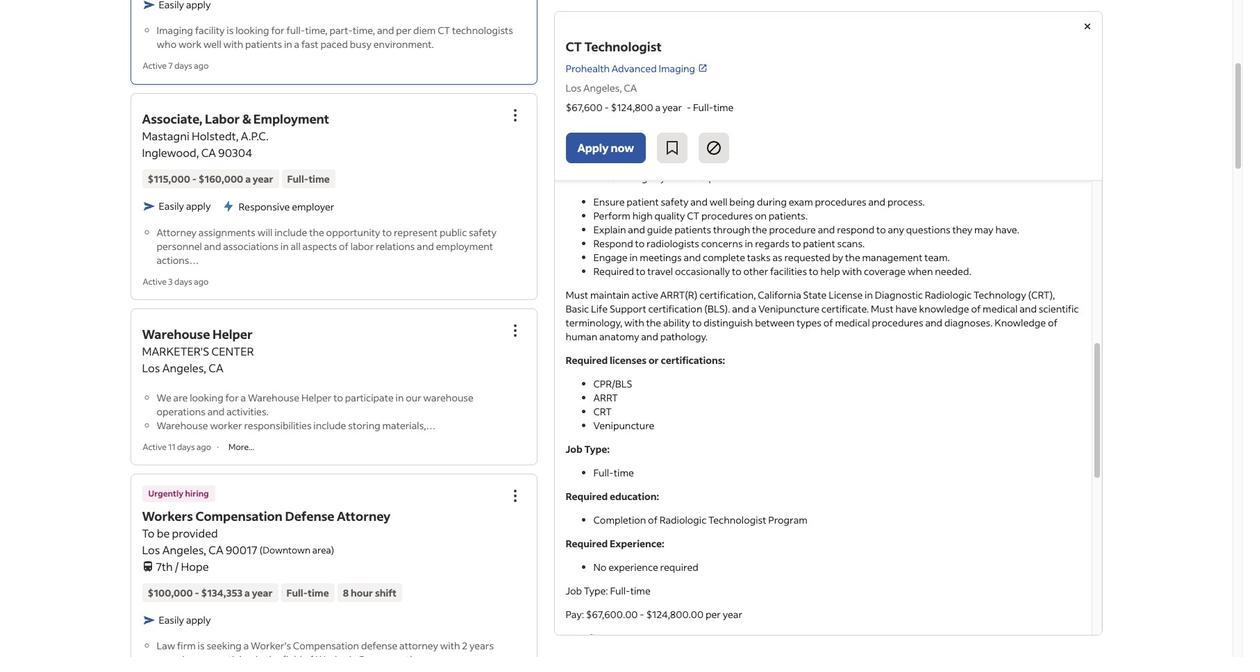 Task type: vqa. For each thing, say whether or not it's contained in the screenshot.
$100,000 - $134,353 a year in the left of the page
yes



Task type: locate. For each thing, give the bounding box(es) containing it.
a inside the imaging facility is looking for full-time, part-time, and per diem ct technologists who work well with patients in a fast paced busy environment.
[[294, 38, 300, 51]]

will right you
[[679, 171, 694, 184]]

1 time, from the left
[[305, 24, 328, 37]]

responsibilities
[[244, 419, 312, 432]]

opportunity
[[326, 225, 380, 239]]

type: down crt
[[585, 442, 610, 456]]

to left participate
[[334, 391, 343, 404]]

of right 'field'
[[304, 653, 314, 657]]

ct right the diem
[[438, 24, 450, 37]]

- right $67,600.00
[[640, 608, 644, 621]]

in up tasks
[[745, 237, 753, 250]]

1 vertical spatial days
[[174, 276, 192, 287]]

2 vertical spatial full-time
[[287, 586, 329, 599]]

active
[[632, 288, 659, 301]]

employment
[[253, 110, 329, 127]]

easily
[[159, 199, 184, 213], [159, 613, 184, 627]]

0 vertical spatial helper
[[213, 326, 253, 342]]

being
[[730, 195, 755, 208]]

angeles, inside warehouse helper marketer's center los angeles, ca
[[162, 360, 206, 375]]

required down engage
[[594, 264, 634, 278]]

law
[[157, 639, 175, 652]]

1 vertical spatial must
[[871, 302, 894, 315]]

2 vertical spatial procedures
[[872, 316, 924, 329]]

1 horizontal spatial patients
[[675, 223, 712, 236]]

ct
[[438, 24, 450, 37], [566, 38, 582, 55], [586, 171, 599, 184], [687, 209, 700, 222]]

easily apply up firm on the bottom left of the page
[[159, 613, 211, 627]]

0 vertical spatial imaging
[[157, 24, 193, 37]]

1 horizontal spatial radiologic
[[925, 288, 972, 301]]

job type: full-time
[[566, 584, 651, 597]]

)
[[331, 544, 334, 556]]

is inside law firm is seeking a worker's compensation defense attorney with 2 years experience practicing in the field of worker's compensation.
[[198, 639, 205, 652]]

0 horizontal spatial include
[[275, 225, 307, 239]]

$124,800.00
[[646, 608, 704, 621]]

of right types
[[824, 316, 833, 329]]

imaging right the advanced
[[659, 62, 696, 75]]

0 horizontal spatial medical
[[835, 316, 870, 329]]

0 horizontal spatial patients
[[245, 38, 282, 51]]

with inside the imaging facility is looking for full-time, part-time, and per diem ct technologists who work well with patients in a fast paced busy environment.
[[223, 38, 243, 51]]

0 vertical spatial experience
[[609, 561, 659, 574]]

0 vertical spatial ago
[[194, 61, 209, 71]]

actions…
[[157, 253, 199, 266]]

2 vertical spatial technologist
[[709, 513, 767, 526]]

year right $134,353
[[252, 586, 273, 599]]

2 vertical spatial ago
[[197, 442, 211, 452]]

0 vertical spatial attorney
[[157, 225, 197, 239]]

save this job image
[[664, 140, 681, 157]]

between
[[755, 316, 795, 329]]

patients
[[245, 38, 282, 51], [675, 223, 712, 236]]

a.p.c.
[[241, 128, 269, 143]]

a up activities.
[[241, 391, 246, 404]]

do:
[[737, 171, 751, 184]]

the inside law firm is seeking a worker's compensation defense attorney with 2 years experience practicing in the field of worker's compensation.
[[266, 653, 281, 657]]

ca up $124,800
[[624, 82, 637, 95]]

0 vertical spatial must
[[566, 288, 589, 301]]

full-time up the employer
[[287, 172, 330, 185]]

days right 3
[[174, 276, 192, 287]]

now
[[611, 141, 634, 155]]

8
[[343, 586, 349, 599]]

holstedt,
[[192, 128, 239, 143]]

1 horizontal spatial attorney
[[337, 508, 391, 524]]

benefits:
[[566, 631, 606, 645]]

angeles, up 7th / hope
[[162, 542, 206, 557]]

0 vertical spatial per
[[396, 24, 412, 37]]

0 vertical spatial easily
[[159, 199, 184, 213]]

angeles, down prohealth
[[584, 82, 622, 95]]

seeking
[[207, 639, 242, 652]]

8 hour shift
[[343, 586, 397, 599]]

a up between
[[752, 302, 757, 315]]

easily up the law at left bottom
[[159, 613, 184, 627]]

ago left · at the left bottom of page
[[197, 442, 211, 452]]

required for experience:
[[566, 537, 608, 550]]

procedures down "have"
[[872, 316, 924, 329]]

1 vertical spatial venipuncture
[[594, 419, 655, 432]]

a up the 'practicing'
[[244, 639, 249, 652]]

field
[[283, 653, 302, 657]]

attorney
[[157, 225, 197, 239], [337, 508, 391, 524]]

the inside attorney assignments will include the opportunity to represent public safety personnel and associations in all aspects of labor relations and employment actions…
[[309, 225, 324, 239]]

1 horizontal spatial include
[[314, 419, 346, 432]]

2 horizontal spatial procedures
[[872, 316, 924, 329]]

year for $124,800
[[663, 101, 682, 114]]

0 vertical spatial patient
[[627, 195, 659, 208]]

1 vertical spatial patients
[[675, 223, 712, 236]]

0 horizontal spatial patient
[[627, 195, 659, 208]]

1 horizontal spatial compensation
[[293, 639, 359, 652]]

type: down no
[[584, 584, 608, 597]]

is
[[227, 24, 234, 37], [198, 639, 205, 652]]

0 vertical spatial will
[[679, 171, 694, 184]]

angeles, down marketer's
[[162, 360, 206, 375]]

1 vertical spatial procedures
[[702, 209, 753, 222]]

time down no experience required
[[631, 584, 651, 597]]

2 job from the top
[[566, 584, 582, 597]]

0 vertical spatial is
[[227, 24, 234, 37]]

0 vertical spatial easily apply
[[159, 199, 211, 213]]

and inside the imaging facility is looking for full-time, part-time, and per diem ct technologists who work well with patients in a fast paced busy environment.
[[377, 24, 394, 37]]

ca inside warehouse helper marketer's center los angeles, ca
[[209, 360, 224, 375]]

in right engage
[[630, 251, 638, 264]]

job actions for workers compensation defense attorney is collapsed image
[[507, 488, 524, 504]]

regards
[[755, 237, 790, 250]]

experience down the experience:
[[609, 561, 659, 574]]

in down the "full-"
[[284, 38, 292, 51]]

patients inside ensure patient safety and well being during exam procedures and process. perform high quality ct procedures on patients. explain and guide patients through the procedure and respond to any questions they may have. respond to radiologists concerns in regards to patient scans. engage in meetings and complete tasks as requested by the management team. required to travel occasionally to other facilities to help with coverage when needed.
[[675, 223, 712, 236]]

1 vertical spatial worker's
[[316, 653, 356, 657]]

days for imaging facility is looking for full-time, part-time, and per diem ct technologists who work well with patients in a fast paced busy environment.
[[175, 61, 192, 71]]

0 vertical spatial warehouse
[[142, 326, 210, 342]]

required inside ensure patient safety and well being during exam procedures and process. perform high quality ct procedures on patients. explain and guide patients through the procedure and respond to any questions they may have. respond to radiologists concerns in regards to patient scans. engage in meetings and complete tasks as requested by the management team. required to travel occasionally to other facilities to help with coverage when needed.
[[594, 264, 634, 278]]

1 vertical spatial include
[[314, 419, 346, 432]]

1 horizontal spatial looking
[[236, 24, 269, 37]]

and left "process."
[[869, 195, 886, 208]]

to left travel
[[636, 264, 646, 278]]

well inside the imaging facility is looking for full-time, part-time, and per diem ct technologists who work well with patients in a fast paced busy environment.
[[204, 38, 221, 51]]

represent
[[394, 225, 438, 239]]

prohealth
[[566, 62, 610, 75]]

safety up employment
[[469, 225, 497, 239]]

the up aspects
[[309, 225, 324, 239]]

required down human
[[566, 353, 608, 367]]

0 horizontal spatial per
[[396, 24, 412, 37]]

technologist for ct
[[601, 171, 659, 184]]

must down diagnostic
[[871, 302, 894, 315]]

to left any
[[877, 223, 886, 236]]

$124,800
[[611, 101, 654, 114]]

0 horizontal spatial time,
[[305, 24, 328, 37]]

advanced
[[612, 62, 657, 75]]

0 vertical spatial safety
[[661, 195, 689, 208]]

the inside must maintain active arrt(r) certification, california state license in diagnostic radiologic technology (crt), basic life support certification (bls). and a venipuncture certificate. must have knowledge of medical and scientific terminology, with the ability to distinguish between types of medical procedures and diagnoses. knowledge of human anatomy and pathology.
[[647, 316, 662, 329]]

experience
[[609, 561, 659, 574], [157, 653, 206, 657]]

(bls).
[[705, 302, 731, 315]]

procedure
[[769, 223, 816, 236]]

attorney right 'defense'
[[337, 508, 391, 524]]

in right the 'practicing'
[[255, 653, 264, 657]]

venipuncture down california
[[759, 302, 820, 315]]

1 horizontal spatial procedures
[[815, 195, 867, 208]]

venipuncture down crt
[[594, 419, 655, 432]]

apply
[[186, 199, 211, 213], [186, 613, 211, 627]]

close job details image
[[1079, 18, 1096, 35]]

1 horizontal spatial well
[[710, 195, 728, 208]]

cpr/bls
[[594, 377, 633, 390]]

ct inside ensure patient safety and well being during exam procedures and process. perform high quality ct procedures on patients. explain and guide patients through the procedure and respond to any questions they may have. respond to radiologists concerns in regards to patient scans. engage in meetings and complete tasks as requested by the management team. required to travel occasionally to other facilities to help with coverage when needed.
[[687, 209, 700, 222]]

the left 'field'
[[266, 653, 281, 657]]

will up associations at the top of page
[[258, 225, 273, 239]]

safety inside attorney assignments will include the opportunity to represent public safety personnel and associations in all aspects of labor relations and employment actions…
[[469, 225, 497, 239]]

ca down holstedt, on the left
[[201, 145, 216, 159]]

in inside must maintain active arrt(r) certification, california state license in diagnostic radiologic technology (crt), basic life support certification (bls). and a venipuncture certificate. must have knowledge of medical and scientific terminology, with the ability to distinguish between types of medical procedures and diagnoses. knowledge of human anatomy and pathology.
[[865, 288, 873, 301]]

1 vertical spatial radiologic
[[660, 513, 707, 526]]

required experience:
[[566, 537, 665, 550]]

1 horizontal spatial per
[[706, 608, 721, 621]]

will inside attorney assignments will include the opportunity to represent public safety personnel and associations in all aspects of labor relations and employment actions…
[[258, 225, 273, 239]]

1 easily from the top
[[159, 199, 184, 213]]

time,
[[305, 24, 328, 37], [353, 24, 375, 37]]

engage
[[594, 251, 628, 264]]

active left 3
[[143, 276, 167, 287]]

to up pathology.
[[692, 316, 702, 329]]

associate,
[[142, 110, 203, 127]]

imaging up who
[[157, 24, 193, 37]]

1 vertical spatial active
[[143, 276, 167, 287]]

who
[[157, 38, 177, 51]]

worker's
[[251, 639, 291, 652], [316, 653, 356, 657]]

0 vertical spatial job
[[566, 442, 583, 456]]

0 vertical spatial patients
[[245, 38, 282, 51]]

1 horizontal spatial for
[[271, 24, 285, 37]]

angeles,
[[584, 82, 622, 95], [162, 360, 206, 375], [162, 542, 206, 557]]

1 vertical spatial for
[[225, 391, 239, 404]]

0 vertical spatial medical
[[983, 302, 1018, 315]]

for
[[271, 24, 285, 37], [225, 391, 239, 404]]

1 vertical spatial apply
[[186, 613, 211, 627]]

needed.
[[935, 264, 972, 278]]

public
[[440, 225, 467, 239]]

year for $134,353
[[252, 586, 273, 599]]

(
[[260, 544, 263, 556]]

attorney
[[400, 639, 438, 652]]

1 vertical spatial type:
[[584, 584, 608, 597]]

0 horizontal spatial experience
[[157, 653, 206, 657]]

0 vertical spatial well
[[204, 38, 221, 51]]

0 vertical spatial full-time
[[287, 172, 330, 185]]

1 vertical spatial compensation
[[293, 639, 359, 652]]

diagnoses.
[[945, 316, 993, 329]]

los inside to be provided los angeles, ca 90017 ( downtown area )
[[142, 542, 160, 557]]

0 horizontal spatial looking
[[190, 391, 223, 404]]

1 vertical spatial helper
[[301, 391, 332, 404]]

1 horizontal spatial medical
[[983, 302, 1018, 315]]

1 vertical spatial easily
[[159, 613, 184, 627]]

technologist for radiologic
[[709, 513, 767, 526]]

3
[[168, 276, 173, 287]]

ago
[[194, 61, 209, 71], [194, 276, 209, 287], [197, 442, 211, 452]]

ensure patient safety and well being during exam procedures and process. perform high quality ct procedures on patients. explain and guide patients through the procedure and respond to any questions they may have. respond to radiologists concerns in regards to patient scans. engage in meetings and complete tasks as requested by the management team. required to travel occasionally to other facilities to help with coverage when needed.
[[594, 195, 1020, 278]]

with inside law firm is seeking a worker's compensation defense attorney with 2 years experience practicing in the field of worker's compensation.
[[440, 639, 460, 652]]

0 vertical spatial for
[[271, 24, 285, 37]]

full-
[[693, 101, 714, 114], [287, 172, 309, 185], [594, 466, 614, 479], [610, 584, 631, 597], [287, 586, 308, 599]]

1 vertical spatial ago
[[194, 276, 209, 287]]

2 vertical spatial los
[[142, 542, 160, 557]]

helper up the responsibilities on the left bottom
[[301, 391, 332, 404]]

1 job from the top
[[566, 442, 583, 456]]

paced
[[321, 38, 348, 51]]

active for imaging facility is looking for full-time, part-time, and per diem ct technologists who work well with patients in a fast paced busy environment.
[[143, 61, 167, 71]]

patients left fast
[[245, 38, 282, 51]]

1 vertical spatial attorney
[[337, 508, 391, 524]]

as
[[566, 171, 577, 184]]

full- up $67,600.00
[[610, 584, 631, 597]]

- left $134,353
[[195, 586, 199, 599]]

warehouse
[[142, 326, 210, 342], [248, 391, 300, 404], [157, 419, 208, 432]]

helper inside we are looking for a warehouse helper to participate in our warehouse operations and activities. warehouse worker responsibilities include storing materials,…
[[301, 391, 332, 404]]

for up activities.
[[225, 391, 239, 404]]

1 vertical spatial job
[[566, 584, 582, 597]]

ca down the center
[[209, 360, 224, 375]]

los
[[566, 82, 582, 95], [142, 360, 160, 375], [142, 542, 160, 557]]

education:
[[610, 490, 659, 503]]

0 vertical spatial venipuncture
[[759, 302, 820, 315]]

2 active from the top
[[143, 276, 167, 287]]

warehouse up the responsibilities on the left bottom
[[248, 391, 300, 404]]

to up meetings
[[635, 237, 645, 250]]

0 vertical spatial radiologic
[[925, 288, 972, 301]]

experience down firm on the bottom left of the page
[[157, 653, 206, 657]]

job up pay: at the bottom of the page
[[566, 584, 582, 597]]

type: for job type: full-time
[[584, 584, 608, 597]]

to
[[142, 526, 155, 540]]

1 vertical spatial technologist
[[601, 171, 659, 184]]

personnel
[[157, 239, 202, 253]]

los down marketer's
[[142, 360, 160, 375]]

facilities
[[771, 264, 807, 278]]

procedures inside must maintain active arrt(r) certification, california state license in diagnostic radiologic technology (crt), basic life support certification (bls). and a venipuncture certificate. must have knowledge of medical and scientific terminology, with the ability to distinguish between types of medical procedures and diagnoses. knowledge of human anatomy and pathology.
[[872, 316, 924, 329]]

- for $67,600 - $124,800 a year - full-time
[[605, 101, 609, 114]]

our
[[406, 391, 422, 404]]

full- up required education:
[[594, 466, 614, 479]]

pay: $67,600.00 - $124,800.00 per year
[[566, 608, 743, 621]]

and down high
[[628, 223, 645, 236]]

0 horizontal spatial attorney
[[157, 225, 197, 239]]

procedures up through
[[702, 209, 753, 222]]

active 7 days ago
[[143, 61, 209, 71]]

radiologic up knowledge at the top of page
[[925, 288, 972, 301]]

0 vertical spatial type:
[[585, 442, 610, 456]]

patient up requested
[[803, 237, 836, 250]]

0 horizontal spatial well
[[204, 38, 221, 51]]

0 horizontal spatial procedures
[[702, 209, 753, 222]]

anatomy
[[600, 330, 640, 343]]

safety up quality at the top right of page
[[661, 195, 689, 208]]

active left 7
[[143, 61, 167, 71]]

materials,…
[[382, 419, 436, 432]]

well down the facility
[[204, 38, 221, 51]]

a right $124,800
[[655, 101, 661, 114]]

2 time, from the left
[[353, 24, 375, 37]]

per inside the imaging facility is looking for full-time, part-time, and per diem ct technologists who work well with patients in a fast paced busy environment.
[[396, 24, 412, 37]]

with left 2
[[440, 639, 460, 652]]

compensation
[[196, 508, 283, 524], [293, 639, 359, 652]]

apply up firm on the bottom left of the page
[[186, 613, 211, 627]]

ct up prohealth
[[566, 38, 582, 55]]

ago right 3
[[194, 276, 209, 287]]

time left 8 at the left bottom of the page
[[308, 586, 329, 599]]

required up '$124,800.00'
[[660, 561, 699, 574]]

job actions for associate, labor & employment is collapsed image
[[507, 107, 524, 123]]

0 horizontal spatial for
[[225, 391, 239, 404]]

and left respond
[[818, 223, 835, 236]]

0 vertical spatial apply
[[186, 199, 211, 213]]

active left 11
[[143, 442, 167, 452]]

(crt),
[[1029, 288, 1056, 301]]

hope
[[181, 559, 209, 574]]

with down support
[[625, 316, 645, 329]]

workers compensation defense attorney button
[[142, 508, 391, 524]]

0 horizontal spatial safety
[[469, 225, 497, 239]]

per up environment. at the top of page
[[396, 24, 412, 37]]

compensation up to be provided los angeles, ca 90017 ( downtown area )
[[196, 508, 283, 524]]

warehouse up marketer's
[[142, 326, 210, 342]]

job up required education:
[[566, 442, 583, 456]]

years
[[470, 639, 494, 652]]

1 horizontal spatial venipuncture
[[759, 302, 820, 315]]

well left being
[[710, 195, 728, 208]]

1 active from the top
[[143, 61, 167, 71]]

explain
[[594, 223, 626, 236]]

0 horizontal spatial helper
[[213, 326, 253, 342]]

and down assignments
[[204, 239, 221, 253]]

is inside the imaging facility is looking for full-time, part-time, and per diem ct technologists who work well with patients in a fast paced busy environment.
[[227, 24, 234, 37]]

0 vertical spatial los
[[566, 82, 582, 95]]

practicing
[[208, 653, 254, 657]]

in inside we are looking for a warehouse helper to participate in our warehouse operations and activities. warehouse worker responsibilities include storing materials,…
[[396, 391, 404, 404]]

activities.
[[227, 405, 269, 418]]

urgently hiring
[[148, 488, 209, 499]]

1 horizontal spatial safety
[[661, 195, 689, 208]]

include up all
[[275, 225, 307, 239]]

year right $124,800
[[663, 101, 682, 114]]

a inside must maintain active arrt(r) certification, california state license in diagnostic radiologic technology (crt), basic life support certification (bls). and a venipuncture certificate. must have knowledge of medical and scientific terminology, with the ability to distinguish between types of medical procedures and diagnoses. knowledge of human anatomy and pathology.
[[752, 302, 757, 315]]

1 horizontal spatial imaging
[[659, 62, 696, 75]]

$115,000
[[148, 172, 190, 185]]

with down by
[[842, 264, 862, 278]]

medical down technology
[[983, 302, 1018, 315]]

with
[[223, 38, 243, 51], [842, 264, 862, 278], [625, 316, 645, 329], [440, 639, 460, 652]]

include inside attorney assignments will include the opportunity to represent public safety personnel and associations in all aspects of labor relations and employment actions…
[[275, 225, 307, 239]]

required for licenses
[[566, 353, 608, 367]]

1 vertical spatial warehouse
[[248, 391, 300, 404]]

is right firm on the bottom left of the page
[[198, 639, 205, 652]]

safety inside ensure patient safety and well being during exam procedures and process. perform high quality ct procedures on patients. explain and guide patients through the procedure and respond to any questions they may have. respond to radiologists concerns in regards to patient scans. engage in meetings and complete tasks as requested by the management team. required to travel occasionally to other facilities to help with coverage when needed.
[[661, 195, 689, 208]]

is for looking
[[227, 24, 234, 37]]

active 11 days ago ·
[[143, 442, 219, 452]]

1 vertical spatial is
[[198, 639, 205, 652]]

1 horizontal spatial patient
[[803, 237, 836, 250]]

0 vertical spatial active
[[143, 61, 167, 71]]

transit information image
[[142, 558, 153, 572]]

1 horizontal spatial time,
[[353, 24, 375, 37]]

1 horizontal spatial experience
[[609, 561, 659, 574]]

ago for assignments
[[194, 276, 209, 287]]

to
[[877, 223, 886, 236], [382, 225, 392, 239], [635, 237, 645, 250], [792, 237, 801, 250], [636, 264, 646, 278], [732, 264, 742, 278], [809, 264, 819, 278], [692, 316, 702, 329], [334, 391, 343, 404]]

venipuncture inside must maintain active arrt(r) certification, california state license in diagnostic radiologic technology (crt), basic life support certification (bls). and a venipuncture certificate. must have knowledge of medical and scientific terminology, with the ability to distinguish between types of medical procedures and diagnoses. knowledge of human anatomy and pathology.
[[759, 302, 820, 315]]

1 horizontal spatial is
[[227, 24, 234, 37]]

easily apply down $115,000
[[159, 199, 211, 213]]

los up transit information image
[[142, 542, 160, 557]]

days
[[175, 61, 192, 71], [174, 276, 192, 287], [177, 442, 195, 452]]



Task type: describe. For each thing, give the bounding box(es) containing it.
the down scans.
[[846, 251, 861, 264]]

compensation inside law firm is seeking a worker's compensation defense attorney with 2 years experience practicing in the field of worker's compensation.
[[293, 639, 359, 652]]

1 apply from the top
[[186, 199, 211, 213]]

los inside warehouse helper marketer's center los angeles, ca
[[142, 360, 160, 375]]

imaging facility is looking for full-time, part-time, and per diem ct technologists who work well with patients in a fast paced busy environment.
[[157, 24, 513, 51]]

days for attorney assignments will include the opportunity to represent public safety personnel and associations in all aspects of labor relations and employment actions…
[[174, 276, 192, 287]]

perform
[[594, 209, 631, 222]]

ca inside to be provided los angeles, ca 90017 ( downtown area )
[[209, 542, 224, 557]]

0 vertical spatial compensation
[[196, 508, 283, 524]]

is for seeking
[[198, 639, 205, 652]]

full-
[[287, 24, 305, 37]]

0 vertical spatial technologist
[[585, 38, 662, 55]]

law firm is seeking a worker's compensation defense attorney with 2 years experience practicing in the field of worker's compensation.
[[157, 639, 494, 657]]

1 horizontal spatial worker's
[[316, 653, 356, 657]]

angeles, inside to be provided los angeles, ca 90017 ( downtown area )
[[162, 542, 206, 557]]

of inside attorney assignments will include the opportunity to represent public safety personnel and associations in all aspects of labor relations and employment actions…
[[339, 239, 349, 253]]

ca inside associate, labor & employment mastagni holstedt, a.p.c. inglewood, ca 90304
[[201, 145, 216, 159]]

attorney inside attorney assignments will include the opportunity to represent public safety personnel and associations in all aspects of labor relations and employment actions…
[[157, 225, 197, 239]]

are
[[173, 391, 188, 404]]

not interested image
[[706, 140, 723, 157]]

of up diagnoses.
[[972, 302, 981, 315]]

concerns
[[702, 237, 743, 250]]

3 active from the top
[[143, 442, 167, 452]]

and up the or
[[641, 330, 659, 343]]

associations
[[223, 239, 279, 253]]

more... button
[[224, 441, 259, 453]]

a inside we are looking for a warehouse helper to participate in our warehouse operations and activities. warehouse worker responsibilities include storing materials,…
[[241, 391, 246, 404]]

on
[[755, 209, 767, 222]]

firm
[[177, 639, 196, 652]]

other
[[744, 264, 769, 278]]

during
[[757, 195, 787, 208]]

radiologic inside must maintain active arrt(r) certification, california state license in diagnostic radiologic technology (crt), basic life support certification (bls). and a venipuncture certificate. must have knowledge of medical and scientific terminology, with the ability to distinguish between types of medical procedures and diagnoses. knowledge of human anatomy and pathology.
[[925, 288, 972, 301]]

a right $134,353
[[245, 586, 250, 599]]

$115,000 - $160,000 a year
[[148, 172, 273, 185]]

meetings
[[640, 251, 682, 264]]

worker
[[210, 419, 242, 432]]

$100,000 - $134,353 a year
[[148, 586, 273, 599]]

in inside the imaging facility is looking for full-time, part-time, and per diem ct technologists who work well with patients in a fast paced busy environment.
[[284, 38, 292, 51]]

responsive
[[239, 200, 290, 213]]

job actions for warehouse helper is collapsed image
[[507, 322, 524, 339]]

through
[[714, 223, 751, 236]]

- for $100,000 - $134,353 a year
[[195, 586, 199, 599]]

full- down downtown
[[287, 586, 308, 599]]

looking inside the imaging facility is looking for full-time, part-time, and per diem ct technologists who work well with patients in a fast paced busy environment.
[[236, 24, 269, 37]]

participate
[[345, 391, 394, 404]]

job for job type:
[[566, 442, 583, 456]]

work
[[179, 38, 202, 51]]

a right $160,000
[[245, 172, 251, 185]]

experience inside law firm is seeking a worker's compensation defense attorney with 2 years experience practicing in the field of worker's compensation.
[[157, 653, 206, 657]]

hour
[[351, 586, 373, 599]]

for inside the imaging facility is looking for full-time, part-time, and per diem ct technologists who work well with patients in a fast paced busy environment.
[[271, 24, 285, 37]]

1 vertical spatial required
[[660, 561, 699, 574]]

ct inside the imaging facility is looking for full-time, part-time, and per diem ct technologists who work well with patients in a fast paced busy environment.
[[438, 24, 450, 37]]

labor
[[205, 110, 240, 127]]

full-time for inglewood, ca 90304
[[287, 172, 330, 185]]

quality
[[655, 209, 685, 222]]

warehouse inside warehouse helper marketer's center los angeles, ca
[[142, 326, 210, 342]]

1 vertical spatial medical
[[835, 316, 870, 329]]

diem
[[413, 24, 436, 37]]

process.
[[888, 195, 925, 208]]

fast
[[302, 38, 319, 51]]

team.
[[925, 251, 950, 264]]

employment
[[436, 239, 493, 253]]

compensation.
[[358, 653, 427, 657]]

of inside law firm is seeking a worker's compensation defense attorney with 2 years experience practicing in the field of worker's compensation.
[[304, 653, 314, 657]]

and up distinguish at the right
[[733, 302, 750, 315]]

0 horizontal spatial venipuncture
[[594, 419, 655, 432]]

include inside we are looking for a warehouse helper to participate in our warehouse operations and activities. warehouse worker responsibilities include storing materials,…
[[314, 419, 346, 432]]

2 apply from the top
[[186, 613, 211, 627]]

2 vertical spatial warehouse
[[157, 419, 208, 432]]

time up the employer
[[309, 172, 330, 185]]

responsive employer
[[239, 200, 334, 213]]

0 vertical spatial procedures
[[815, 195, 867, 208]]

licenses
[[610, 353, 647, 367]]

ago for facility
[[194, 61, 209, 71]]

1 vertical spatial patient
[[803, 237, 836, 250]]

2 vertical spatial days
[[177, 442, 195, 452]]

type: for job type:
[[585, 442, 610, 456]]

in inside law firm is seeking a worker's compensation defense attorney with 2 years experience practicing in the field of worker's compensation.
[[255, 653, 264, 657]]

year for $160,000
[[253, 172, 273, 185]]

apply now button
[[566, 133, 646, 164]]

when
[[908, 264, 933, 278]]

downtown
[[263, 544, 311, 556]]

life
[[591, 302, 608, 315]]

job for job type: full-time
[[566, 584, 582, 597]]

11
[[168, 442, 175, 452]]

0 horizontal spatial must
[[566, 288, 589, 301]]

tasks
[[747, 251, 771, 264]]

any
[[888, 223, 905, 236]]

2 easily apply from the top
[[159, 613, 211, 627]]

defense
[[285, 508, 335, 524]]

full- up responsive employer
[[287, 172, 309, 185]]

as
[[773, 251, 783, 264]]

imaging inside the imaging facility is looking for full-time, part-time, and per diem ct technologists who work well with patients in a fast paced busy environment.
[[157, 24, 193, 37]]

- for $115,000 - $160,000 a year
[[192, 172, 197, 185]]

full-time for los angeles, ca 90017
[[287, 586, 329, 599]]

and left being
[[691, 195, 708, 208]]

a right as
[[579, 171, 584, 184]]

program
[[769, 513, 808, 526]]

0 vertical spatial angeles,
[[584, 82, 622, 95]]

required for education:
[[566, 490, 608, 503]]

defense
[[361, 639, 398, 652]]

well inside ensure patient safety and well being during exam procedures and process. perform high quality ct procedures on patients. explain and guide patients through the procedure and respond to any questions they may have. respond to radiologists concerns in regards to patient scans. engage in meetings and complete tasks as requested by the management team. required to travel occasionally to other facilities to help with coverage when needed.
[[710, 195, 728, 208]]

year right '$124,800.00'
[[723, 608, 743, 621]]

1 vertical spatial imaging
[[659, 62, 696, 75]]

travel
[[648, 264, 673, 278]]

1 easily apply from the top
[[159, 199, 211, 213]]

prohealth advanced imaging
[[566, 62, 696, 75]]

more...
[[229, 442, 255, 452]]

basic
[[566, 302, 589, 315]]

no
[[594, 561, 607, 574]]

&
[[242, 110, 251, 127]]

cpr/bls arrt crt venipuncture
[[594, 377, 655, 432]]

to inside we are looking for a warehouse helper to participate in our warehouse operations and activities. warehouse worker responsibilities include storing materials,…
[[334, 391, 343, 404]]

a inside law firm is seeking a worker's compensation defense attorney with 2 years experience practicing in the field of worker's compensation.
[[244, 639, 249, 652]]

part-
[[330, 24, 353, 37]]

helper inside warehouse helper marketer's center los angeles, ca
[[213, 326, 253, 342]]

complete
[[703, 251, 746, 264]]

looking inside we are looking for a warehouse helper to participate in our warehouse operations and activities. warehouse worker responsibilities include storing materials,…
[[190, 391, 223, 404]]

$100,000
[[148, 586, 193, 599]]

0 vertical spatial required
[[696, 171, 735, 184]]

center
[[212, 344, 254, 358]]

as a ct technologist you will required do:
[[566, 171, 751, 184]]

you
[[661, 171, 677, 184]]

associate, labor & employment button
[[142, 110, 329, 127]]

to inside must maintain active arrt(r) certification, california state license in diagnostic radiologic technology (crt), basic life support certification (bls). and a venipuncture certificate. must have knowledge of medical and scientific terminology, with the ability to distinguish between types of medical procedures and diagnoses. knowledge of human anatomy and pathology.
[[692, 316, 702, 329]]

all
[[291, 239, 301, 253]]

of up the experience:
[[648, 513, 658, 526]]

in inside attorney assignments will include the opportunity to represent public safety personnel and associations in all aspects of labor relations and employment actions…
[[281, 239, 289, 253]]

and up knowledge
[[1020, 302, 1037, 315]]

to down complete
[[732, 264, 742, 278]]

and inside we are looking for a warehouse helper to participate in our warehouse operations and activities. warehouse worker responsibilities include storing materials,…
[[208, 405, 225, 418]]

time up not interested icon
[[714, 101, 734, 114]]

prohealth advanced imaging link
[[566, 61, 708, 76]]

with inside must maintain active arrt(r) certification, california state license in diagnostic radiologic technology (crt), basic life support certification (bls). and a venipuncture certificate. must have knowledge of medical and scientific terminology, with the ability to distinguish between types of medical procedures and diagnoses. knowledge of human anatomy and pathology.
[[625, 316, 645, 329]]

must maintain active arrt(r) certification, california state license in diagnostic radiologic technology (crt), basic life support certification (bls). and a venipuncture certificate. must have knowledge of medical and scientific terminology, with the ability to distinguish between types of medical procedures and diagnoses. knowledge of human anatomy and pathology.
[[566, 288, 1079, 343]]

to down requested
[[809, 264, 819, 278]]

operations
[[157, 405, 206, 418]]

provided
[[172, 526, 218, 540]]

·
[[217, 442, 219, 452]]

distinguish
[[704, 316, 753, 329]]

of down scientific
[[1048, 316, 1058, 329]]

- right $124,800
[[687, 101, 691, 114]]

1 vertical spatial full-time
[[594, 466, 634, 479]]

inglewood,
[[142, 145, 199, 159]]

aspects
[[303, 239, 337, 253]]

and down knowledge at the top of page
[[926, 316, 943, 329]]

$160,000
[[199, 172, 243, 185]]

to inside attorney assignments will include the opportunity to represent public safety personnel and associations in all aspects of labor relations and employment actions…
[[382, 225, 392, 239]]

2 easily from the top
[[159, 613, 184, 627]]

ensure
[[594, 195, 625, 208]]

1 horizontal spatial must
[[871, 302, 894, 315]]

0 horizontal spatial radiologic
[[660, 513, 707, 526]]

patients inside the imaging facility is looking for full-time, part-time, and per diem ct technologists who work well with patients in a fast paced busy environment.
[[245, 38, 282, 51]]

for inside we are looking for a warehouse helper to participate in our warehouse operations and activities. warehouse worker responsibilities include storing materials,…
[[225, 391, 239, 404]]

0 horizontal spatial worker's
[[251, 639, 291, 652]]

apply
[[578, 141, 609, 155]]

questions
[[907, 223, 951, 236]]

90304
[[218, 145, 252, 159]]

they
[[953, 223, 973, 236]]

time up education:
[[614, 466, 634, 479]]

ct right as
[[586, 171, 599, 184]]

knowledge
[[995, 316, 1046, 329]]

have.
[[996, 223, 1020, 236]]

required licenses or certifications:
[[566, 353, 725, 367]]

1 vertical spatial per
[[706, 608, 721, 621]]

the down on at the top
[[752, 223, 767, 236]]

occasionally
[[675, 264, 730, 278]]

knowledge
[[920, 302, 970, 315]]

human
[[566, 330, 598, 343]]

be
[[157, 526, 170, 540]]

and down represent
[[417, 239, 434, 253]]

to down procedure
[[792, 237, 801, 250]]

1 horizontal spatial will
[[679, 171, 694, 184]]

crt
[[594, 405, 612, 418]]

certification,
[[700, 288, 756, 301]]

requested
[[785, 251, 831, 264]]

and up occasionally
[[684, 251, 701, 264]]

management
[[863, 251, 923, 264]]

scientific
[[1039, 302, 1079, 315]]

relations
[[376, 239, 415, 253]]

full- up not interested icon
[[693, 101, 714, 114]]

active for attorney assignments will include the opportunity to represent public safety personnel and associations in all aspects of labor relations and employment actions…
[[143, 276, 167, 287]]

with inside ensure patient safety and well being during exam procedures and process. perform high quality ct procedures on patients. explain and guide patients through the procedure and respond to any questions they may have. respond to radiologists concerns in regards to patient scans. engage in meetings and complete tasks as requested by the management team. required to travel occasionally to other facilities to help with coverage when needed.
[[842, 264, 862, 278]]

ct technologist
[[566, 38, 662, 55]]



